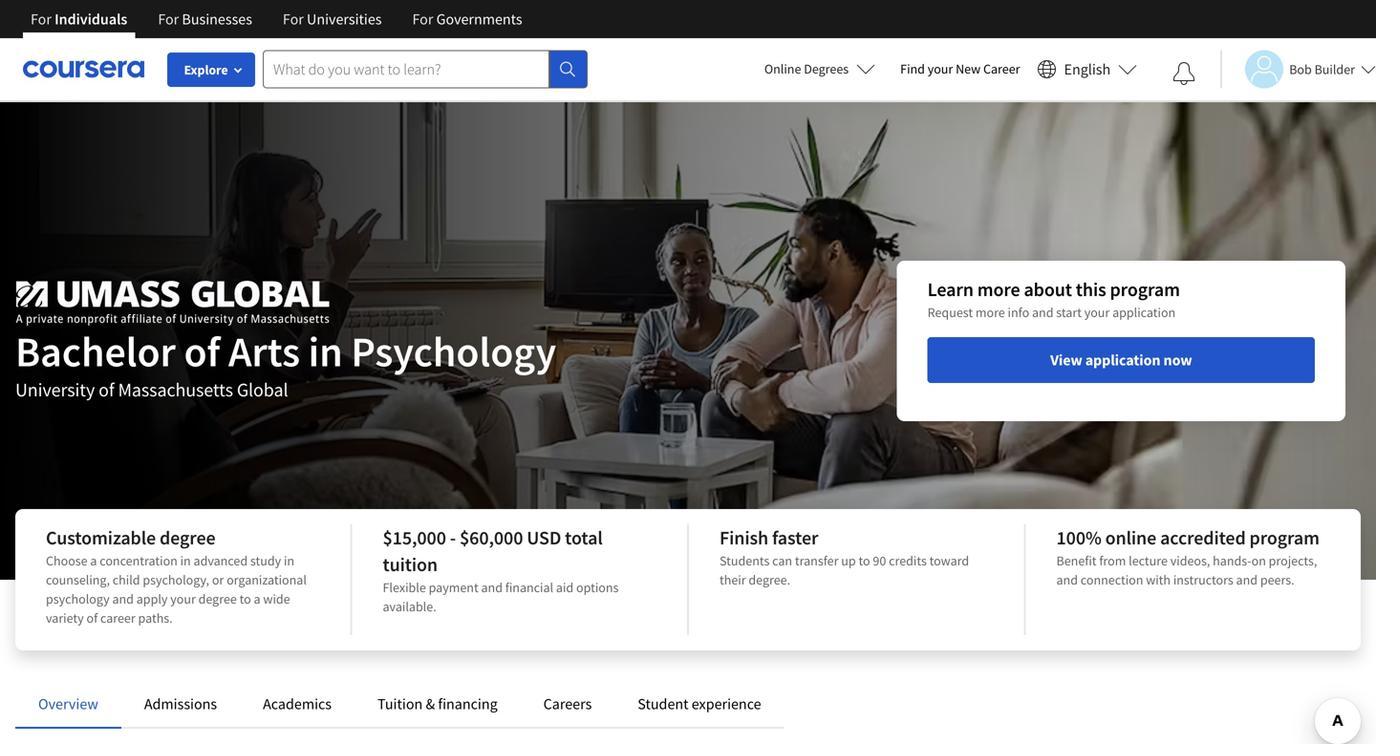 Task type: locate. For each thing, give the bounding box(es) containing it.
0 vertical spatial degree
[[160, 526, 216, 550]]

and down about on the right
[[1032, 304, 1054, 321]]

hands-
[[1213, 553, 1252, 570]]

global
[[237, 378, 288, 402]]

career
[[984, 60, 1021, 77]]

and left financial
[[481, 579, 503, 597]]

degree
[[160, 526, 216, 550], [198, 591, 237, 608]]

for businesses
[[158, 10, 252, 29]]

3 for from the left
[[283, 10, 304, 29]]

program up projects,
[[1250, 526, 1320, 550]]

psychology
[[351, 325, 557, 378]]

application
[[1113, 304, 1176, 321], [1086, 351, 1161, 370]]

overview
[[38, 695, 98, 714]]

more left info
[[976, 304, 1005, 321]]

organizational
[[227, 572, 307, 589]]

find
[[901, 60, 925, 77]]

None search field
[[263, 50, 588, 88]]

for left 'businesses'
[[158, 10, 179, 29]]

career
[[100, 610, 135, 627]]

aid
[[556, 579, 574, 597]]

program inside learn more about this program request more info and start your application
[[1110, 278, 1180, 302]]

1 horizontal spatial your
[[928, 60, 953, 77]]

connection
[[1081, 572, 1144, 589]]

in right arts
[[308, 325, 343, 378]]

more up info
[[978, 278, 1021, 302]]

1 vertical spatial application
[[1086, 351, 1161, 370]]

of right university
[[99, 378, 114, 402]]

up
[[841, 553, 856, 570]]

What do you want to learn? text field
[[263, 50, 550, 88]]

from
[[1100, 553, 1126, 570]]

payment
[[429, 579, 479, 597]]

of left arts
[[184, 325, 220, 378]]

0 horizontal spatial in
[[180, 553, 191, 570]]

your right find
[[928, 60, 953, 77]]

financing
[[438, 695, 498, 714]]

1 horizontal spatial a
[[254, 591, 261, 608]]

individuals
[[55, 10, 127, 29]]

1 vertical spatial more
[[976, 304, 1005, 321]]

0 horizontal spatial of
[[86, 610, 98, 627]]

and inside customizable degree choose a concentration in advanced study in counseling, child psychology, or organizational psychology and apply your degree to a wide variety of career paths.
[[112, 591, 134, 608]]

of down psychology
[[86, 610, 98, 627]]

online
[[1106, 526, 1157, 550]]

your down psychology,
[[170, 591, 196, 608]]

1 horizontal spatial program
[[1250, 526, 1320, 550]]

1 horizontal spatial to
[[859, 553, 870, 570]]

0 vertical spatial a
[[90, 553, 97, 570]]

1 vertical spatial a
[[254, 591, 261, 608]]

apply
[[136, 591, 168, 608]]

learn
[[928, 278, 974, 302]]

and inside $15,000 - $60,000 usd total tuition flexible payment and financial aid options available.
[[481, 579, 503, 597]]

or
[[212, 572, 224, 589]]

a down the customizable
[[90, 553, 97, 570]]

benefit
[[1057, 553, 1097, 570]]

lecture
[[1129, 553, 1168, 570]]

projects,
[[1269, 553, 1318, 570]]

more
[[978, 278, 1021, 302], [976, 304, 1005, 321]]

accredited
[[1161, 526, 1246, 550]]

for governments
[[412, 10, 523, 29]]

customizable
[[46, 526, 156, 550]]

concentration
[[100, 553, 178, 570]]

degrees
[[804, 60, 849, 77]]

a
[[90, 553, 97, 570], [254, 591, 261, 608]]

finish
[[720, 526, 769, 550]]

program right this
[[1110, 278, 1180, 302]]

degree up the advanced at bottom
[[160, 526, 216, 550]]

2 for from the left
[[158, 10, 179, 29]]

1 for from the left
[[31, 10, 52, 29]]

degree down or
[[198, 591, 237, 608]]

study
[[250, 553, 281, 570]]

0 vertical spatial application
[[1113, 304, 1176, 321]]

counseling,
[[46, 572, 110, 589]]

2 horizontal spatial your
[[1085, 304, 1110, 321]]

4 for from the left
[[412, 10, 433, 29]]

in right study
[[284, 553, 295, 570]]

to down organizational
[[240, 591, 251, 608]]

0 horizontal spatial program
[[1110, 278, 1180, 302]]

tuition & financing
[[378, 695, 498, 714]]

university
[[15, 378, 95, 402]]

usd
[[527, 526, 561, 550]]

businesses
[[182, 10, 252, 29]]

bob builder
[[1290, 61, 1356, 78]]

a left wide
[[254, 591, 261, 608]]

for left individuals
[[31, 10, 52, 29]]

for
[[31, 10, 52, 29], [158, 10, 179, 29], [283, 10, 304, 29], [412, 10, 433, 29]]

show notifications image
[[1173, 62, 1196, 85]]

students
[[720, 553, 770, 570]]

0 vertical spatial program
[[1110, 278, 1180, 302]]

for left universities
[[283, 10, 304, 29]]

tuition
[[378, 695, 423, 714]]

admissions link
[[144, 695, 217, 714]]

to inside finish faster students can transfer up to 90 credits toward their degree.
[[859, 553, 870, 570]]

in up psychology,
[[180, 553, 191, 570]]

experience
[[692, 695, 762, 714]]

to left 90
[[859, 553, 870, 570]]

your inside learn more about this program request more info and start your application
[[1085, 304, 1110, 321]]

of
[[184, 325, 220, 378], [99, 378, 114, 402], [86, 610, 98, 627]]

2 vertical spatial your
[[170, 591, 196, 608]]

1 horizontal spatial in
[[284, 553, 295, 570]]

to
[[859, 553, 870, 570], [240, 591, 251, 608]]

1 vertical spatial your
[[1085, 304, 1110, 321]]

2 horizontal spatial of
[[184, 325, 220, 378]]

student experience link
[[638, 695, 762, 714]]

program
[[1110, 278, 1180, 302], [1250, 526, 1320, 550]]

0 horizontal spatial to
[[240, 591, 251, 608]]

your down this
[[1085, 304, 1110, 321]]

view application now button
[[928, 337, 1315, 383]]

to inside customizable degree choose a concentration in advanced study in counseling, child psychology, or organizational psychology and apply your degree to a wide variety of career paths.
[[240, 591, 251, 608]]

new
[[956, 60, 981, 77]]

child
[[113, 572, 140, 589]]

overview link
[[38, 695, 98, 714]]

0 horizontal spatial your
[[170, 591, 196, 608]]

and down child
[[112, 591, 134, 608]]

with
[[1146, 572, 1171, 589]]

instructors
[[1174, 572, 1234, 589]]

for up what do you want to learn? text field
[[412, 10, 433, 29]]

transfer
[[795, 553, 839, 570]]

application left now on the right top
[[1086, 351, 1161, 370]]

2 horizontal spatial in
[[308, 325, 343, 378]]

arts
[[228, 325, 300, 378]]

$15,000 - $60,000 usd total tuition flexible payment and financial aid options available.
[[383, 526, 619, 616]]

academics
[[263, 695, 332, 714]]

1 vertical spatial program
[[1250, 526, 1320, 550]]

0 vertical spatial to
[[859, 553, 870, 570]]

application up view application now button
[[1113, 304, 1176, 321]]

this
[[1076, 278, 1107, 302]]

and
[[1032, 304, 1054, 321], [1057, 572, 1078, 589], [1237, 572, 1258, 589], [481, 579, 503, 597], [112, 591, 134, 608]]

your
[[928, 60, 953, 77], [1085, 304, 1110, 321], [170, 591, 196, 608]]

their
[[720, 572, 746, 589]]

1 vertical spatial to
[[240, 591, 251, 608]]



Task type: describe. For each thing, give the bounding box(es) containing it.
student
[[638, 695, 689, 714]]

banner navigation
[[15, 0, 538, 38]]

bachelor of arts in psychology university of massachusetts global
[[15, 325, 557, 402]]

0 horizontal spatial a
[[90, 553, 97, 570]]

explore
[[184, 61, 228, 78]]

for universities
[[283, 10, 382, 29]]

bachelor
[[15, 325, 176, 378]]

tuition
[[383, 553, 438, 577]]

psychology,
[[143, 572, 209, 589]]

find your new career
[[901, 60, 1021, 77]]

view application now
[[1051, 351, 1193, 370]]

builder
[[1315, 61, 1356, 78]]

universities
[[307, 10, 382, 29]]

english button
[[1030, 38, 1145, 100]]

in inside bachelor of arts in psychology university of massachusetts global
[[308, 325, 343, 378]]

1 horizontal spatial of
[[99, 378, 114, 402]]

1 vertical spatial degree
[[198, 591, 237, 608]]

videos,
[[1171, 553, 1211, 570]]

and inside learn more about this program request more info and start your application
[[1032, 304, 1054, 321]]

your inside customizable degree choose a concentration in advanced study in counseling, child psychology, or organizational psychology and apply your degree to a wide variety of career paths.
[[170, 591, 196, 608]]

finish faster students can transfer up to 90 credits toward their degree.
[[720, 526, 969, 589]]

request
[[928, 304, 973, 321]]

start
[[1057, 304, 1082, 321]]

and down benefit
[[1057, 572, 1078, 589]]

choose
[[46, 553, 88, 570]]

total
[[565, 526, 603, 550]]

on
[[1252, 553, 1267, 570]]

available.
[[383, 598, 437, 616]]

paths.
[[138, 610, 173, 627]]

academics link
[[263, 695, 332, 714]]

view
[[1051, 351, 1083, 370]]

for individuals
[[31, 10, 127, 29]]

for for governments
[[412, 10, 433, 29]]

info
[[1008, 304, 1030, 321]]

&
[[426, 695, 435, 714]]

governments
[[436, 10, 523, 29]]

coursera image
[[23, 54, 144, 84]]

0 vertical spatial your
[[928, 60, 953, 77]]

$60,000
[[460, 526, 523, 550]]

90
[[873, 553, 886, 570]]

variety
[[46, 610, 84, 627]]

peers.
[[1261, 572, 1295, 589]]

psychology
[[46, 591, 110, 608]]

advanced
[[194, 553, 248, 570]]

and down on
[[1237, 572, 1258, 589]]

online
[[765, 60, 801, 77]]

bob
[[1290, 61, 1312, 78]]

university of massachusetts global logo image
[[15, 279, 329, 327]]

financial
[[505, 579, 554, 597]]

massachusetts
[[118, 378, 233, 402]]

bob builder button
[[1221, 50, 1377, 88]]

of inside customizable degree choose a concentration in advanced study in counseling, child psychology, or organizational psychology and apply your degree to a wide variety of career paths.
[[86, 610, 98, 627]]

for for individuals
[[31, 10, 52, 29]]

admissions
[[144, 695, 217, 714]]

toward
[[930, 553, 969, 570]]

application inside learn more about this program request more info and start your application
[[1113, 304, 1176, 321]]

careers link
[[544, 695, 592, 714]]

for for businesses
[[158, 10, 179, 29]]

customizable degree choose a concentration in advanced study in counseling, child psychology, or organizational psychology and apply your degree to a wide variety of career paths.
[[46, 526, 307, 627]]

application inside view application now button
[[1086, 351, 1161, 370]]

careers
[[544, 695, 592, 714]]

wide
[[263, 591, 290, 608]]

learn more about this program request more info and start your application
[[928, 278, 1180, 321]]

now
[[1164, 351, 1193, 370]]

explore button
[[167, 53, 255, 87]]

for for universities
[[283, 10, 304, 29]]

tuition & financing link
[[378, 695, 498, 714]]

100%
[[1057, 526, 1102, 550]]

program inside 100% online accredited program benefit from lecture videos, hands-on projects, and connection with instructors and peers.
[[1250, 526, 1320, 550]]

credits
[[889, 553, 927, 570]]

online degrees button
[[749, 48, 891, 90]]

0 vertical spatial more
[[978, 278, 1021, 302]]

$15,000
[[383, 526, 446, 550]]

online degrees
[[765, 60, 849, 77]]

options
[[576, 579, 619, 597]]

flexible
[[383, 579, 426, 597]]

degree.
[[749, 572, 791, 589]]

english
[[1064, 60, 1111, 79]]

can
[[773, 553, 793, 570]]



Task type: vqa. For each thing, say whether or not it's contained in the screenshot.
Skills
no



